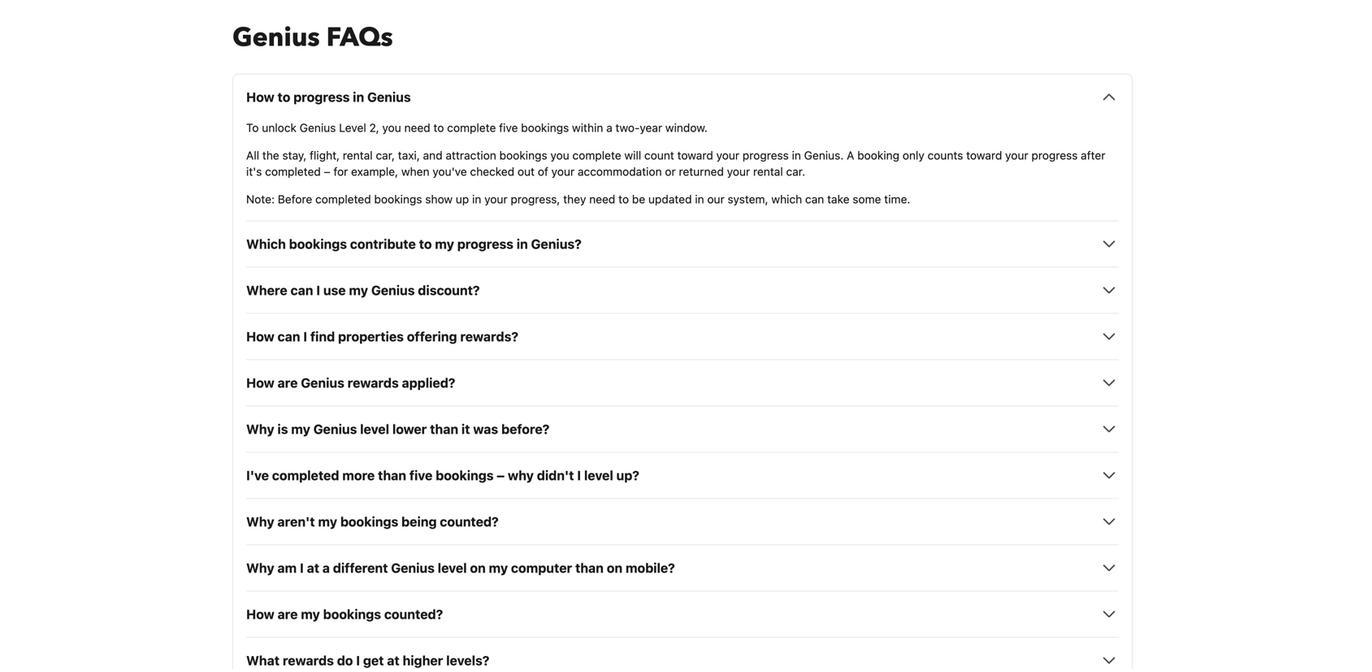 Task type: describe. For each thing, give the bounding box(es) containing it.
completed inside all the stay, flight, rental car, taxi, and attraction bookings you complete will count toward your progress in genius. a booking only counts toward your progress after it's completed – for example, when you've checked out of your accommodation or returned your rental car.
[[265, 165, 321, 178]]

of
[[538, 165, 549, 178]]

time.
[[885, 193, 911, 206]]

i right didn't
[[578, 468, 581, 484]]

counted? inside how are my bookings counted? dropdown button
[[384, 607, 443, 623]]

offering
[[407, 329, 457, 345]]

to up unlock
[[278, 89, 291, 105]]

0 vertical spatial you
[[382, 121, 401, 134]]

accommodation
[[578, 165, 662, 178]]

discount?
[[418, 283, 480, 298]]

up?
[[617, 468, 640, 484]]

0 vertical spatial need
[[405, 121, 431, 134]]

checked
[[470, 165, 515, 178]]

get
[[363, 654, 384, 669]]

0 vertical spatial at
[[307, 561, 320, 576]]

bookings left within
[[521, 121, 569, 134]]

level
[[339, 121, 366, 134]]

genius.
[[805, 149, 844, 162]]

0 horizontal spatial level
[[360, 422, 389, 437]]

to
[[246, 121, 259, 134]]

five inside i've completed more than five bookings – why didn't i level up? dropdown button
[[410, 468, 433, 484]]

within
[[572, 121, 604, 134]]

being
[[402, 515, 437, 530]]

can for how can i find properties offering rewards?
[[278, 329, 300, 345]]

two-
[[616, 121, 640, 134]]

car,
[[376, 149, 395, 162]]

all
[[246, 149, 259, 162]]

unlock
[[262, 121, 297, 134]]

levels?
[[447, 654, 490, 669]]

was
[[473, 422, 499, 437]]

how are genius rewards applied? button
[[246, 373, 1120, 393]]

why aren't my bookings being counted?
[[246, 515, 499, 530]]

genius faqs
[[233, 20, 393, 55]]

note: before completed bookings show up in your progress, they need to be updated in our system, which can take some time.
[[246, 193, 911, 206]]

genius up '2,'
[[368, 89, 411, 105]]

counts
[[928, 149, 964, 162]]

counted? inside the why aren't my bookings being counted? dropdown button
[[440, 515, 499, 530]]

genius?
[[531, 236, 582, 252]]

your up system,
[[727, 165, 751, 178]]

count
[[645, 149, 675, 162]]

how can i find properties offering rewards? button
[[246, 327, 1120, 347]]

some
[[853, 193, 882, 206]]

be
[[632, 193, 646, 206]]

your up returned at the top
[[717, 149, 740, 162]]

2 vertical spatial level
[[438, 561, 467, 576]]

rewards inside how are genius rewards applied? dropdown button
[[348, 376, 399, 391]]

what
[[246, 654, 280, 669]]

i've
[[246, 468, 269, 484]]

where can i use my genius discount?
[[246, 283, 480, 298]]

for
[[334, 165, 348, 178]]

stay,
[[283, 149, 307, 162]]

0 vertical spatial rental
[[343, 149, 373, 162]]

1 toward from the left
[[678, 149, 714, 162]]

are for genius
[[278, 376, 298, 391]]

2 horizontal spatial level
[[585, 468, 614, 484]]

a inside dropdown button
[[323, 561, 330, 576]]

how for how are my bookings counted?
[[246, 607, 275, 623]]

why am i at a different genius level on my computer than on mobile? button
[[246, 559, 1120, 578]]

window.
[[666, 121, 708, 134]]

our
[[708, 193, 725, 206]]

or
[[665, 165, 676, 178]]

your right counts
[[1006, 149, 1029, 162]]

1 horizontal spatial at
[[387, 654, 400, 669]]

genius up "how to progress in genius" on the left top
[[233, 20, 320, 55]]

your right of
[[552, 165, 575, 178]]

different
[[333, 561, 388, 576]]

how for how to progress in genius
[[246, 89, 275, 105]]

a
[[847, 149, 855, 162]]

didn't
[[537, 468, 574, 484]]

to right contribute
[[419, 236, 432, 252]]

1 vertical spatial need
[[590, 193, 616, 206]]

how are genius rewards applied?
[[246, 376, 456, 391]]

why is my genius level lower than it was before?
[[246, 422, 550, 437]]

the
[[262, 149, 279, 162]]

– inside all the stay, flight, rental car, taxi, and attraction bookings you complete will count toward your progress in genius. a booking only counts toward your progress after it's completed – for example, when you've checked out of your accommodation or returned your rental car.
[[324, 165, 331, 178]]

2,
[[370, 121, 379, 134]]

booking
[[858, 149, 900, 162]]

complete inside all the stay, flight, rental car, taxi, and attraction bookings you complete will count toward your progress in genius. a booking only counts toward your progress after it's completed – for example, when you've checked out of your accommodation or returned your rental car.
[[573, 149, 622, 162]]

it's
[[246, 165, 262, 178]]

show
[[425, 193, 453, 206]]

i for why am i at a different genius level on my computer than on mobile?
[[300, 561, 304, 576]]

why aren't my bookings being counted? button
[[246, 513, 1120, 532]]

0 vertical spatial than
[[430, 422, 459, 437]]

in up level
[[353, 89, 364, 105]]

genius up flight,
[[300, 121, 336, 134]]

updated
[[649, 193, 692, 206]]

before
[[278, 193, 312, 206]]

lower
[[393, 422, 427, 437]]

your down checked on the left
[[485, 193, 508, 206]]

progress left 'after' on the right
[[1032, 149, 1078, 162]]

how to progress in genius button
[[246, 87, 1120, 107]]

i for how can i find properties offering rewards?
[[303, 329, 307, 345]]

flight,
[[310, 149, 340, 162]]

use
[[323, 283, 346, 298]]

more
[[343, 468, 375, 484]]

note:
[[246, 193, 275, 206]]

car.
[[787, 165, 806, 178]]

attraction
[[446, 149, 497, 162]]

1 horizontal spatial rental
[[754, 165, 784, 178]]

do
[[337, 654, 353, 669]]

why for why is my genius level lower than it was before?
[[246, 422, 275, 437]]

what rewards do i get at higher levels? button
[[246, 652, 1120, 670]]

example,
[[351, 165, 398, 178]]

2 toward from the left
[[967, 149, 1003, 162]]



Task type: vqa. For each thing, say whether or not it's contained in the screenshot.
can related to How can I find properties offering rewards?
yes



Task type: locate. For each thing, give the bounding box(es) containing it.
0 vertical spatial a
[[607, 121, 613, 134]]

1 vertical spatial completed
[[316, 193, 371, 206]]

five up checked on the left
[[499, 121, 518, 134]]

how for how are genius rewards applied?
[[246, 376, 275, 391]]

faqs
[[327, 20, 393, 55]]

up
[[456, 193, 469, 206]]

my inside dropdown button
[[301, 607, 320, 623]]

which bookings contribute to my progress in genius? button
[[246, 234, 1120, 254]]

i left find
[[303, 329, 307, 345]]

1 vertical spatial level
[[585, 468, 614, 484]]

in up car.
[[792, 149, 802, 162]]

before?
[[502, 422, 550, 437]]

complete
[[447, 121, 496, 134], [573, 149, 622, 162]]

genius down contribute
[[371, 283, 415, 298]]

completed down the for
[[316, 193, 371, 206]]

than right more
[[378, 468, 407, 484]]

rewards?
[[460, 329, 519, 345]]

i left use
[[316, 283, 320, 298]]

0 horizontal spatial need
[[405, 121, 431, 134]]

in left our
[[695, 193, 705, 206]]

in right up
[[472, 193, 482, 206]]

i've completed more than five bookings – why didn't i level up?
[[246, 468, 640, 484]]

rental left car.
[[754, 165, 784, 178]]

1 vertical spatial than
[[378, 468, 407, 484]]

1 horizontal spatial rewards
[[348, 376, 399, 391]]

i right the do
[[356, 654, 360, 669]]

why
[[246, 422, 275, 437], [246, 515, 275, 530], [246, 561, 275, 576]]

how are my bookings counted?
[[246, 607, 443, 623]]

genius
[[233, 20, 320, 55], [368, 89, 411, 105], [300, 121, 336, 134], [371, 283, 415, 298], [301, 376, 345, 391], [314, 422, 357, 437], [391, 561, 435, 576]]

0 horizontal spatial a
[[323, 561, 330, 576]]

in inside all the stay, flight, rental car, taxi, and attraction bookings you complete will count toward your progress in genius. a booking only counts toward your progress after it's completed – for example, when you've checked out of your accommodation or returned your rental car.
[[792, 149, 802, 162]]

1 horizontal spatial on
[[607, 561, 623, 576]]

why am i at a different genius level on my computer than on mobile?
[[246, 561, 675, 576]]

need right they
[[590, 193, 616, 206]]

0 horizontal spatial toward
[[678, 149, 714, 162]]

1 horizontal spatial level
[[438, 561, 467, 576]]

bookings up the do
[[323, 607, 381, 623]]

0 horizontal spatial at
[[307, 561, 320, 576]]

counted?
[[440, 515, 499, 530], [384, 607, 443, 623]]

2 how from the top
[[246, 329, 275, 345]]

where can i use my genius discount? button
[[246, 281, 1120, 300]]

genius down being
[[391, 561, 435, 576]]

bookings up different on the bottom of the page
[[341, 515, 399, 530]]

in left the genius?
[[517, 236, 528, 252]]

take
[[828, 193, 850, 206]]

a left different on the bottom of the page
[[323, 561, 330, 576]]

– left the for
[[324, 165, 331, 178]]

1 horizontal spatial complete
[[573, 149, 622, 162]]

0 horizontal spatial rewards
[[283, 654, 334, 669]]

am
[[278, 561, 297, 576]]

why left "aren't"
[[246, 515, 275, 530]]

you up they
[[551, 149, 570, 162]]

at right get
[[387, 654, 400, 669]]

1 vertical spatial a
[[323, 561, 330, 576]]

progress up car.
[[743, 149, 789, 162]]

bookings
[[521, 121, 569, 134], [500, 149, 548, 162], [374, 193, 422, 206], [289, 236, 347, 252], [436, 468, 494, 484], [341, 515, 399, 530], [323, 607, 381, 623]]

2 vertical spatial than
[[576, 561, 604, 576]]

five up being
[[410, 468, 433, 484]]

a
[[607, 121, 613, 134], [323, 561, 330, 576]]

are for my
[[278, 607, 298, 623]]

progress,
[[511, 193, 561, 206]]

0 vertical spatial counted?
[[440, 515, 499, 530]]

bookings up the out
[[500, 149, 548, 162]]

mobile?
[[626, 561, 675, 576]]

why left 'am'
[[246, 561, 275, 576]]

complete up attraction
[[447, 121, 496, 134]]

1 on from the left
[[470, 561, 486, 576]]

your
[[717, 149, 740, 162], [1006, 149, 1029, 162], [552, 165, 575, 178], [727, 165, 751, 178], [485, 193, 508, 206]]

rental up example,
[[343, 149, 373, 162]]

1 why from the top
[[246, 422, 275, 437]]

it
[[462, 422, 470, 437]]

why for why am i at a different genius level on my computer than on mobile?
[[246, 561, 275, 576]]

1 vertical spatial counted?
[[384, 607, 443, 623]]

why
[[508, 468, 534, 484]]

bookings down it at left bottom
[[436, 468, 494, 484]]

rewards left the do
[[283, 654, 334, 669]]

1 horizontal spatial five
[[499, 121, 518, 134]]

to unlock genius level 2, you need to complete five bookings within a two-year window.
[[246, 121, 708, 134]]

bookings inside all the stay, flight, rental car, taxi, and attraction bookings you complete will count toward your progress in genius. a booking only counts toward your progress after it's completed – for example, when you've checked out of your accommodation or returned your rental car.
[[500, 149, 548, 162]]

0 horizontal spatial five
[[410, 468, 433, 484]]

you right '2,'
[[382, 121, 401, 134]]

need
[[405, 121, 431, 134], [590, 193, 616, 206]]

– inside dropdown button
[[497, 468, 505, 484]]

progress down up
[[458, 236, 514, 252]]

need up taxi,
[[405, 121, 431, 134]]

to
[[278, 89, 291, 105], [434, 121, 444, 134], [619, 193, 629, 206], [419, 236, 432, 252]]

0 vertical spatial are
[[278, 376, 298, 391]]

how inside "dropdown button"
[[246, 329, 275, 345]]

1 are from the top
[[278, 376, 298, 391]]

computer
[[511, 561, 573, 576]]

1 vertical spatial are
[[278, 607, 298, 623]]

0 horizontal spatial you
[[382, 121, 401, 134]]

counted? up why am i at a different genius level on my computer than on mobile?
[[440, 515, 499, 530]]

out
[[518, 165, 535, 178]]

to left be
[[619, 193, 629, 206]]

0 horizontal spatial than
[[378, 468, 407, 484]]

1 vertical spatial rewards
[[283, 654, 334, 669]]

genius down find
[[301, 376, 345, 391]]

can left the "take"
[[806, 193, 825, 206]]

taxi,
[[398, 149, 420, 162]]

find
[[310, 329, 335, 345]]

to up the and
[[434, 121, 444, 134]]

and
[[423, 149, 443, 162]]

how inside dropdown button
[[246, 607, 275, 623]]

1 horizontal spatial –
[[497, 468, 505, 484]]

how
[[246, 89, 275, 105], [246, 329, 275, 345], [246, 376, 275, 391], [246, 607, 275, 623]]

all the stay, flight, rental car, taxi, and attraction bookings you complete will count toward your progress in genius. a booking only counts toward your progress after it's completed – for example, when you've checked out of your accommodation or returned your rental car.
[[246, 149, 1106, 178]]

rewards down properties
[[348, 376, 399, 391]]

0 horizontal spatial rental
[[343, 149, 373, 162]]

you
[[382, 121, 401, 134], [551, 149, 570, 162]]

rewards
[[348, 376, 399, 391], [283, 654, 334, 669]]

after
[[1081, 149, 1106, 162]]

are down 'am'
[[278, 607, 298, 623]]

1 vertical spatial why
[[246, 515, 275, 530]]

– left why
[[497, 468, 505, 484]]

are up is
[[278, 376, 298, 391]]

which
[[772, 193, 803, 206]]

0 horizontal spatial on
[[470, 561, 486, 576]]

completed down stay, at the left top of the page
[[265, 165, 321, 178]]

where
[[246, 283, 288, 298]]

counted? up higher
[[384, 607, 443, 623]]

0 vertical spatial five
[[499, 121, 518, 134]]

bookings up use
[[289, 236, 347, 252]]

which
[[246, 236, 286, 252]]

properties
[[338, 329, 404, 345]]

you inside all the stay, flight, rental car, taxi, and attraction bookings you complete will count toward your progress in genius. a booking only counts toward your progress after it's completed – for example, when you've checked out of your accommodation or returned your rental car.
[[551, 149, 570, 162]]

1 vertical spatial –
[[497, 468, 505, 484]]

can inside dropdown button
[[291, 283, 313, 298]]

than
[[430, 422, 459, 437], [378, 468, 407, 484], [576, 561, 604, 576]]

progress
[[294, 89, 350, 105], [743, 149, 789, 162], [1032, 149, 1078, 162], [458, 236, 514, 252]]

bookings down when in the left top of the page
[[374, 193, 422, 206]]

1 how from the top
[[246, 89, 275, 105]]

completed up "aren't"
[[272, 468, 339, 484]]

1 vertical spatial five
[[410, 468, 433, 484]]

how are my bookings counted? button
[[246, 605, 1120, 625]]

they
[[564, 193, 587, 206]]

what rewards do i get at higher levels?
[[246, 654, 490, 669]]

returned
[[679, 165, 724, 178]]

2 vertical spatial why
[[246, 561, 275, 576]]

0 vertical spatial –
[[324, 165, 331, 178]]

0 horizontal spatial complete
[[447, 121, 496, 134]]

3 how from the top
[[246, 376, 275, 391]]

1 horizontal spatial than
[[430, 422, 459, 437]]

toward right counts
[[967, 149, 1003, 162]]

1 horizontal spatial you
[[551, 149, 570, 162]]

1 vertical spatial can
[[291, 283, 313, 298]]

2 why from the top
[[246, 515, 275, 530]]

0 vertical spatial completed
[[265, 165, 321, 178]]

i inside "dropdown button"
[[303, 329, 307, 345]]

0 vertical spatial rewards
[[348, 376, 399, 391]]

aren't
[[278, 515, 315, 530]]

when
[[402, 165, 430, 178]]

than right computer on the bottom left of page
[[576, 561, 604, 576]]

higher
[[403, 654, 443, 669]]

rewards inside the what rewards do i get at higher levels? dropdown button
[[283, 654, 334, 669]]

how can i find properties offering rewards?
[[246, 329, 519, 345]]

are inside dropdown button
[[278, 607, 298, 623]]

why is my genius level lower than it was before? button
[[246, 420, 1120, 439]]

0 horizontal spatial –
[[324, 165, 331, 178]]

i for where can i use my genius discount?
[[316, 283, 320, 298]]

applied?
[[402, 376, 456, 391]]

why for why aren't my bookings being counted?
[[246, 515, 275, 530]]

toward up returned at the top
[[678, 149, 714, 162]]

you've
[[433, 165, 467, 178]]

2 vertical spatial completed
[[272, 468, 339, 484]]

completed inside dropdown button
[[272, 468, 339, 484]]

1 horizontal spatial a
[[607, 121, 613, 134]]

is
[[278, 422, 288, 437]]

can left find
[[278, 329, 300, 345]]

1 vertical spatial at
[[387, 654, 400, 669]]

i right 'am'
[[300, 561, 304, 576]]

my
[[435, 236, 454, 252], [349, 283, 368, 298], [291, 422, 311, 437], [318, 515, 337, 530], [489, 561, 508, 576], [301, 607, 320, 623]]

0 vertical spatial level
[[360, 422, 389, 437]]

why left is
[[246, 422, 275, 437]]

1 horizontal spatial toward
[[967, 149, 1003, 162]]

are inside dropdown button
[[278, 376, 298, 391]]

1 vertical spatial rental
[[754, 165, 784, 178]]

complete up accommodation
[[573, 149, 622, 162]]

genius down how are genius rewards applied?
[[314, 422, 357, 437]]

how to progress in genius
[[246, 89, 411, 105]]

completed
[[265, 165, 321, 178], [316, 193, 371, 206], [272, 468, 339, 484]]

0 vertical spatial can
[[806, 193, 825, 206]]

rental
[[343, 149, 373, 162], [754, 165, 784, 178]]

only
[[903, 149, 925, 162]]

1 horizontal spatial need
[[590, 193, 616, 206]]

contribute
[[350, 236, 416, 252]]

0 vertical spatial why
[[246, 422, 275, 437]]

4 how from the top
[[246, 607, 275, 623]]

a left two-
[[607, 121, 613, 134]]

toward
[[678, 149, 714, 162], [967, 149, 1003, 162]]

level
[[360, 422, 389, 437], [585, 468, 614, 484], [438, 561, 467, 576]]

can left use
[[291, 283, 313, 298]]

0 vertical spatial complete
[[447, 121, 496, 134]]

i've completed more than five bookings – why didn't i level up? button
[[246, 466, 1120, 486]]

1 vertical spatial complete
[[573, 149, 622, 162]]

system,
[[728, 193, 769, 206]]

how for how can i find properties offering rewards?
[[246, 329, 275, 345]]

2 on from the left
[[607, 561, 623, 576]]

can for where can i use my genius discount?
[[291, 283, 313, 298]]

than left it at left bottom
[[430, 422, 459, 437]]

can inside "dropdown button"
[[278, 329, 300, 345]]

on left computer on the bottom left of page
[[470, 561, 486, 576]]

2 horizontal spatial than
[[576, 561, 604, 576]]

3 why from the top
[[246, 561, 275, 576]]

i
[[316, 283, 320, 298], [303, 329, 307, 345], [578, 468, 581, 484], [300, 561, 304, 576], [356, 654, 360, 669]]

year
[[640, 121, 663, 134]]

on left mobile?
[[607, 561, 623, 576]]

on
[[470, 561, 486, 576], [607, 561, 623, 576]]

1 vertical spatial you
[[551, 149, 570, 162]]

2 vertical spatial can
[[278, 329, 300, 345]]

bookings inside dropdown button
[[323, 607, 381, 623]]

progress up level
[[294, 89, 350, 105]]

at right 'am'
[[307, 561, 320, 576]]

–
[[324, 165, 331, 178], [497, 468, 505, 484]]

can
[[806, 193, 825, 206], [291, 283, 313, 298], [278, 329, 300, 345]]

2 are from the top
[[278, 607, 298, 623]]



